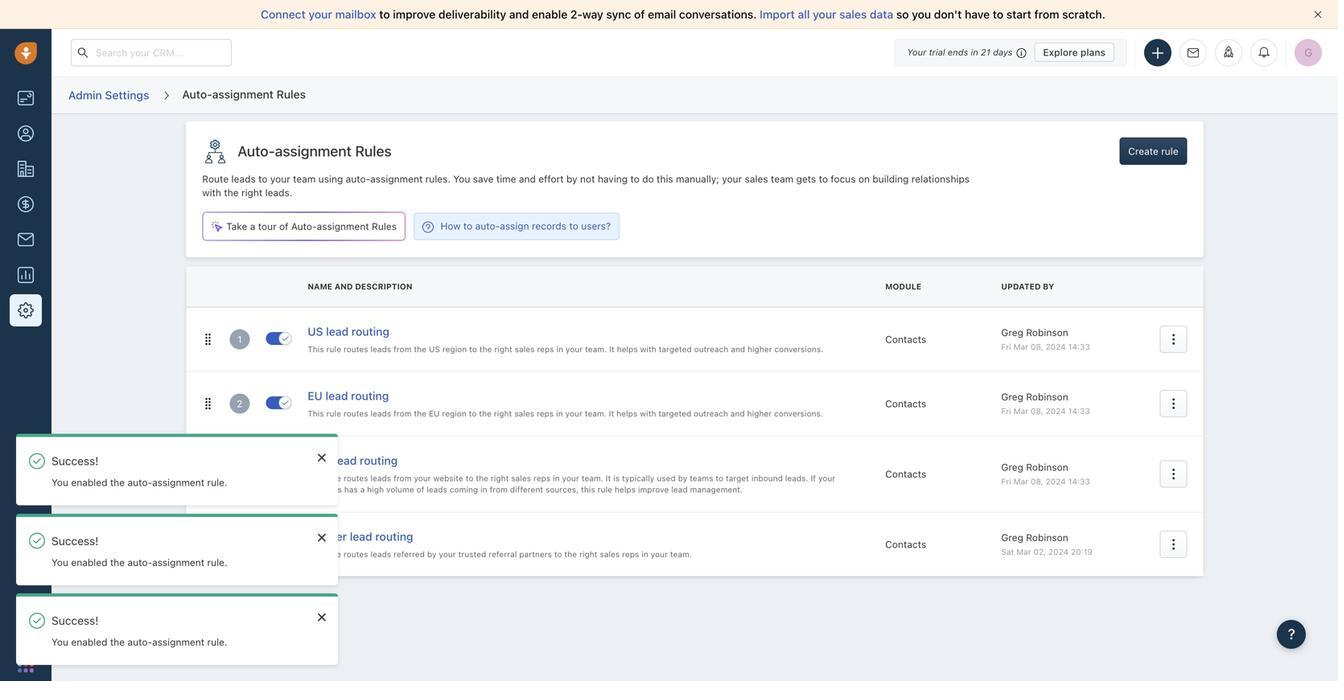 Task type: describe. For each thing, give the bounding box(es) containing it.
phone element
[[10, 612, 42, 645]]

from for web lead routing
[[394, 474, 412, 483]]

in up "sources," at the bottom of the page
[[553, 474, 560, 483]]

so
[[896, 8, 909, 21]]

scratch.
[[1062, 8, 1106, 21]]

trusted
[[458, 550, 486, 559]]

name
[[308, 282, 332, 291]]

1 close image from the top
[[318, 533, 326, 543]]

used
[[657, 474, 676, 483]]

in inside us lead routing this rule routes leads from the us region to the right sales reps in your team.  it helps with targeted outreach and higher conversions.
[[556, 345, 563, 354]]

effort
[[539, 173, 564, 185]]

08, for web lead routing
[[1031, 477, 1043, 487]]

name and description
[[308, 282, 413, 291]]

records
[[532, 221, 567, 232]]

high
[[367, 485, 384, 495]]

helps for us lead routing
[[617, 345, 638, 354]]

higher for eu lead routing
[[747, 409, 772, 418]]

partner lead routing this rule routes leads referred by your trusted referral partners to the right sales reps in your team.
[[308, 530, 692, 559]]

the inside route leads to your team using auto-assignment rules. you save time and effort by not having to do this manually; your sales team gets to focus on building relationships with the right leads.
[[224, 187, 239, 198]]

20:19
[[1071, 548, 1093, 557]]

route leads to your team using auto-assignment rules. you save time and effort by not having to do this manually; your sales team gets to focus on building relationships with the right leads.
[[202, 173, 970, 198]]

1 vertical spatial eu
[[429, 409, 440, 418]]

leads. inside route leads to your team using auto-assignment rules. you save time and effort by not having to do this manually; your sales team gets to focus on building relationships with the right leads.
[[265, 187, 292, 198]]

greg robinson fri mar 08, 2024 14:33 for us lead routing
[[1001, 327, 1090, 352]]

different
[[510, 485, 543, 495]]

building
[[873, 173, 909, 185]]

rules.
[[425, 173, 451, 185]]

management.
[[690, 485, 743, 495]]

reps inside eu lead routing this rule routes leads from the eu region to the right sales reps in your team. it helps with targeted outreach and higher conversions.
[[537, 409, 554, 418]]

14:33 for web lead routing
[[1068, 477, 1090, 487]]

inbound
[[752, 474, 783, 483]]

2 enabled from the top
[[71, 557, 107, 568]]

a inside web lead routing this rule routes leads from your website to the right sales reps in your team. it is typically used by teams to target inbound leads. if your business has a high volume of leads coming in from different sources, this rule helps improve lead management.
[[360, 485, 365, 495]]

mar for us lead routing
[[1014, 342, 1028, 352]]

tour
[[258, 221, 277, 232]]

reps inside web lead routing this rule routes leads from your website to the right sales reps in your team. it is typically used by teams to target inbound leads. if your business has a high volume of leads coming in from different sources, this rule helps improve lead management.
[[534, 474, 551, 483]]

volume
[[386, 485, 414, 495]]

take
[[226, 221, 247, 232]]

02,
[[1034, 548, 1046, 557]]

routes for web
[[344, 474, 368, 483]]

sync
[[606, 8, 631, 21]]

module
[[885, 282, 922, 291]]

using
[[318, 173, 343, 185]]

mar for partner lead routing
[[1017, 548, 1031, 557]]

assign
[[500, 221, 529, 232]]

greg for partner lead routing
[[1001, 532, 1024, 543]]

right inside partner lead routing this rule routes leads referred by your trusted referral partners to the right sales reps in your team.
[[579, 550, 598, 559]]

if
[[811, 474, 816, 483]]

21
[[981, 47, 991, 58]]

routes for eu
[[344, 409, 368, 418]]

2024 for eu lead routing
[[1046, 407, 1066, 416]]

and inside route leads to your team using auto-assignment rules. you save time and effort by not having to do this manually; your sales team gets to focus on building relationships with the right leads.
[[519, 173, 536, 185]]

rule for web lead routing
[[326, 474, 341, 483]]

leads for us lead routing
[[371, 345, 391, 354]]

conversions. for eu lead routing
[[774, 409, 823, 418]]

by inside route leads to your team using auto-assignment rules. you save time and effort by not having to do this manually; your sales team gets to focus on building relationships with the right leads.
[[567, 173, 578, 185]]

leads for eu lead routing
[[371, 409, 391, 418]]

fri for eu lead routing
[[1001, 407, 1011, 416]]

lead for web lead routing
[[334, 454, 357, 467]]

08, for eu lead routing
[[1031, 407, 1043, 416]]

2 horizontal spatial of
[[634, 8, 645, 21]]

from right the start
[[1034, 8, 1059, 21]]

your right manually;
[[722, 173, 742, 185]]

this for partner
[[308, 550, 324, 559]]

sat
[[1001, 548, 1014, 557]]

website
[[433, 474, 463, 483]]

auto- inside route leads to your team using auto-assignment rules. you save time and effort by not having to do this manually; your sales team gets to focus on building relationships with the right leads.
[[346, 173, 370, 185]]

web
[[308, 454, 331, 467]]

how to auto-assign records to users?
[[441, 221, 611, 232]]

targeted for eu lead routing
[[659, 409, 692, 418]]

on
[[859, 173, 870, 185]]

0 horizontal spatial us
[[308, 325, 323, 338]]

your up volume on the left bottom
[[414, 474, 431, 483]]

teams
[[690, 474, 713, 483]]

from for eu lead routing
[[394, 409, 412, 418]]

of inside button
[[279, 221, 288, 232]]

this for eu
[[308, 409, 324, 418]]

not
[[580, 173, 595, 185]]

2 close image from the top
[[318, 613, 326, 622]]

you
[[912, 8, 931, 21]]

gets
[[796, 173, 816, 185]]

lead for eu lead routing
[[326, 390, 348, 403]]

2
[[237, 398, 243, 410]]

target
[[726, 474, 749, 483]]

rule. for 1st close image from the bottom
[[207, 637, 227, 648]]

you for 1st close image from the bottom
[[52, 637, 68, 648]]

sources,
[[546, 485, 579, 495]]

take a tour of auto-assignment rules
[[226, 221, 397, 232]]

enable
[[532, 8, 568, 21]]

your up tour
[[270, 173, 290, 185]]

how to auto-assign records to users? link
[[414, 219, 619, 233]]

data
[[870, 8, 893, 21]]

from left different
[[490, 485, 508, 495]]

leads. inside web lead routing this rule routes leads from your website to the right sales reps in your team. it is typically used by teams to target inbound leads. if your business has a high volume of leads coming in from different sources, this rule helps improve lead management.
[[785, 474, 808, 483]]

us lead routing link
[[308, 324, 389, 342]]

greg for eu lead routing
[[1001, 392, 1024, 403]]

updated
[[1001, 282, 1041, 291]]

auto- for close icon
[[128, 477, 152, 489]]

routing for web lead routing
[[360, 454, 398, 467]]

rule. for close icon
[[207, 477, 227, 489]]

auto- for first close image
[[128, 557, 152, 568]]

2024 for partner lead routing
[[1049, 548, 1069, 557]]

create rule
[[1128, 146, 1179, 157]]

team. inside eu lead routing this rule routes leads from the eu region to the right sales reps in your team. it helps with targeted outreach and higher conversions.
[[585, 409, 607, 418]]

helps inside web lead routing this rule routes leads from your website to the right sales reps in your team. it is typically used by teams to target inbound leads. if your business has a high volume of leads coming in from different sources, this rule helps improve lead management.
[[615, 485, 636, 495]]

create rule button
[[1120, 138, 1188, 165]]

explore plans
[[1043, 47, 1106, 58]]

success! for first close image
[[52, 535, 99, 548]]

Search your CRM... text field
[[71, 39, 232, 66]]

2024 for web lead routing
[[1046, 477, 1066, 487]]

robinson for partner lead routing
[[1026, 532, 1068, 543]]

rule for us lead routing
[[326, 345, 341, 354]]

by inside web lead routing this rule routes leads from your website to the right sales reps in your team. it is typically used by teams to target inbound leads. if your business has a high volume of leads coming in from different sources, this rule helps improve lead management.
[[678, 474, 687, 483]]

route
[[202, 173, 229, 185]]

1
[[237, 334, 242, 345]]

it for us lead routing
[[609, 345, 615, 354]]

lead down used
[[671, 485, 688, 495]]

close image
[[318, 454, 326, 463]]

eu lead routing this rule routes leads from the eu region to the right sales reps in your team. it helps with targeted outreach and higher conversions.
[[308, 390, 823, 418]]

your right all on the right
[[813, 8, 837, 21]]

description
[[355, 282, 413, 291]]

manually;
[[676, 173, 719, 185]]

take a tour of auto-assignment rules button
[[203, 213, 405, 240]]

lead for us lead routing
[[326, 325, 349, 338]]

users?
[[581, 221, 611, 232]]

you for close icon
[[52, 477, 68, 489]]

1 enabled from the top
[[71, 477, 107, 489]]

rules inside take a tour of auto-assignment rules button
[[372, 221, 397, 232]]

save
[[473, 173, 494, 185]]

it for eu lead routing
[[609, 409, 614, 418]]

connect your mailbox link
[[261, 8, 379, 21]]

to inside us lead routing this rule routes leads from the us region to the right sales reps in your team.  it helps with targeted outreach and higher conversions.
[[469, 345, 477, 354]]

do
[[642, 173, 654, 185]]

is
[[613, 474, 620, 483]]

referred
[[394, 550, 425, 559]]

sales inside eu lead routing this rule routes leads from the eu region to the right sales reps in your team. it helps with targeted outreach and higher conversions.
[[514, 409, 534, 418]]

2024 for us lead routing
[[1046, 342, 1066, 352]]

1 team from the left
[[293, 173, 316, 185]]

this for us
[[308, 345, 324, 354]]

your inside us lead routing this rule routes leads from the us region to the right sales reps in your team.  it helps with targeted outreach and higher conversions.
[[566, 345, 583, 354]]

way
[[582, 8, 603, 21]]

relationships
[[912, 173, 970, 185]]

days
[[993, 47, 1013, 58]]

take a tour of auto-assignment rules link
[[202, 213, 406, 240]]

conversions. for us lead routing
[[775, 345, 824, 354]]

settings
[[105, 88, 149, 102]]

success! for close icon
[[52, 455, 99, 468]]

phone image
[[18, 620, 34, 637]]

success! for 1st close image from the bottom
[[52, 614, 99, 628]]

mar for web lead routing
[[1014, 477, 1028, 487]]

routes for us
[[344, 345, 368, 354]]

updated by
[[1001, 282, 1054, 291]]

14:33 for eu lead routing
[[1068, 407, 1090, 416]]

you inside route leads to your team using auto-assignment rules. you save time and effort by not having to do this manually; your sales team gets to focus on building relationships with the right leads.
[[453, 173, 470, 185]]

have
[[965, 8, 990, 21]]

import
[[760, 8, 795, 21]]

leads down website
[[427, 485, 447, 495]]

conversations.
[[679, 8, 757, 21]]

move image
[[202, 334, 213, 345]]

assignment inside button
[[317, 221, 369, 232]]

08, for us lead routing
[[1031, 342, 1043, 352]]

fri for web lead routing
[[1001, 477, 1011, 487]]

eu lead routing link
[[308, 388, 389, 407]]

plans
[[1081, 47, 1106, 58]]

region for us lead routing
[[442, 345, 467, 354]]

routing for us lead routing
[[352, 325, 389, 338]]



Task type: vqa. For each thing, say whether or not it's contained in the screenshot.
1st YOU ENABLED THE AUTO-ASSIGNMENT RULE. from the top
yes



Task type: locate. For each thing, give the bounding box(es) containing it.
0 vertical spatial conversions.
[[775, 345, 824, 354]]

enabled
[[71, 477, 107, 489], [71, 557, 107, 568], [71, 637, 107, 648]]

0 vertical spatial with
[[202, 187, 221, 198]]

1 vertical spatial fri
[[1001, 407, 1011, 416]]

1 conversions. from the top
[[775, 345, 824, 354]]

0 vertical spatial close image
[[318, 533, 326, 543]]

4 this from the top
[[308, 550, 324, 559]]

1 vertical spatial region
[[442, 409, 467, 418]]

targeted for us lead routing
[[659, 345, 692, 354]]

reps up eu lead routing this rule routes leads from the eu region to the right sales reps in your team. it helps with targeted outreach and higher conversions.
[[537, 345, 554, 354]]

helps for eu lead routing
[[617, 409, 638, 418]]

web lead routing this rule routes leads from your website to the right sales reps in your team. it is typically used by teams to target inbound leads. if your business has a high volume of leads coming in from different sources, this rule helps improve lead management.
[[308, 454, 836, 495]]

admin settings
[[68, 88, 149, 102]]

3 you enabled the auto-assignment rule. from the top
[[52, 637, 227, 648]]

greg robinson fri mar 08, 2024 14:33 for web lead routing
[[1001, 462, 1090, 487]]

mar for eu lead routing
[[1014, 407, 1028, 416]]

your up web lead routing this rule routes leads from your website to the right sales reps in your team. it is typically used by teams to target inbound leads. if your business has a high volume of leads coming in from different sources, this rule helps improve lead management.
[[565, 409, 582, 418]]

with inside us lead routing this rule routes leads from the us region to the right sales reps in your team.  it helps with targeted outreach and higher conversions.
[[640, 345, 657, 354]]

rule down us lead routing link
[[326, 345, 341, 354]]

contacts for web lead routing
[[885, 469, 926, 480]]

this inside us lead routing this rule routes leads from the us region to the right sales reps in your team.  it helps with targeted outreach and higher conversions.
[[308, 345, 324, 354]]

it up eu lead routing this rule routes leads from the eu region to the right sales reps in your team. it helps with targeted outreach and higher conversions.
[[609, 345, 615, 354]]

3 rule. from the top
[[207, 637, 227, 648]]

outreach inside eu lead routing this rule routes leads from the eu region to the right sales reps in your team. it helps with targeted outreach and higher conversions.
[[694, 409, 728, 418]]

in inside eu lead routing this rule routes leads from the eu region to the right sales reps in your team. it helps with targeted outreach and higher conversions.
[[556, 409, 563, 418]]

2 vertical spatial rule.
[[207, 637, 227, 648]]

reps inside us lead routing this rule routes leads from the us region to the right sales reps in your team.  it helps with targeted outreach and higher conversions.
[[537, 345, 554, 354]]

this inside eu lead routing this rule routes leads from the eu region to the right sales reps in your team. it helps with targeted outreach and higher conversions.
[[308, 409, 324, 418]]

routes up has
[[344, 474, 368, 483]]

this up business
[[308, 474, 324, 483]]

contacts for partner lead routing
[[885, 539, 926, 550]]

in right coming
[[481, 485, 487, 495]]

focus
[[831, 173, 856, 185]]

email
[[648, 8, 676, 21]]

your
[[907, 47, 927, 58]]

leads down us lead routing link
[[371, 345, 391, 354]]

you for first close image
[[52, 557, 68, 568]]

your right if
[[818, 474, 836, 483]]

sales inside web lead routing this rule routes leads from your website to the right sales reps in your team. it is typically used by teams to target inbound leads. if your business has a high volume of leads coming in from different sources, this rule helps improve lead management.
[[511, 474, 531, 483]]

of inside web lead routing this rule routes leads from your website to the right sales reps in your team. it is typically used by teams to target inbound leads. if your business has a high volume of leads coming in from different sources, this rule helps improve lead management.
[[416, 485, 424, 495]]

us lead routing this rule routes leads from the us region to the right sales reps in your team.  it helps with targeted outreach and higher conversions.
[[308, 325, 824, 354]]

0 horizontal spatial team
[[293, 173, 316, 185]]

3 14:33 from the top
[[1068, 477, 1090, 487]]

3 fri from the top
[[1001, 477, 1011, 487]]

to inside eu lead routing this rule routes leads from the eu region to the right sales reps in your team. it helps with targeted outreach and higher conversions.
[[469, 409, 477, 418]]

having
[[598, 173, 628, 185]]

14:33 for us lead routing
[[1068, 342, 1090, 352]]

this down eu lead routing link
[[308, 409, 324, 418]]

with inside eu lead routing this rule routes leads from the eu region to the right sales reps in your team. it helps with targeted outreach and higher conversions.
[[640, 409, 656, 418]]

leads right the route at the top left
[[231, 173, 256, 185]]

the inside partner lead routing this rule routes leads referred by your trusted referral partners to the right sales reps in your team.
[[565, 550, 577, 559]]

2 vertical spatial enabled
[[71, 637, 107, 648]]

eu up website
[[429, 409, 440, 418]]

1 vertical spatial tick image
[[282, 400, 288, 407]]

ends
[[948, 47, 968, 58]]

deliverability
[[439, 8, 506, 21]]

2 you enabled the auto-assignment rule. from the top
[[52, 557, 227, 568]]

this down partner
[[308, 550, 324, 559]]

rule.
[[207, 477, 227, 489], [207, 557, 227, 568], [207, 637, 227, 648]]

2 outreach from the top
[[694, 409, 728, 418]]

improve down used
[[638, 485, 669, 495]]

this right do
[[657, 173, 673, 185]]

connect your mailbox to improve deliverability and enable 2-way sync of email conversations. import all your sales data so you don't have to start from scratch.
[[261, 8, 1106, 21]]

2 fri from the top
[[1001, 407, 1011, 416]]

1 targeted from the top
[[659, 345, 692, 354]]

1 08, from the top
[[1031, 342, 1043, 352]]

1 greg from the top
[[1001, 327, 1024, 338]]

0 horizontal spatial auto-
[[182, 88, 212, 101]]

1 vertical spatial enabled
[[71, 557, 107, 568]]

from
[[1034, 8, 1059, 21], [394, 345, 412, 354], [394, 409, 412, 418], [394, 474, 412, 483], [490, 485, 508, 495]]

admin
[[68, 88, 102, 102]]

0 horizontal spatial a
[[250, 221, 255, 232]]

explore
[[1043, 47, 1078, 58]]

2 vertical spatial fri
[[1001, 477, 1011, 487]]

trial
[[929, 47, 945, 58]]

2 tick image from the top
[[282, 400, 288, 407]]

1 rule. from the top
[[207, 477, 227, 489]]

1 horizontal spatial leads.
[[785, 474, 808, 483]]

3 this from the top
[[308, 474, 324, 483]]

leads inside us lead routing this rule routes leads from the us region to the right sales reps in your team.  it helps with targeted outreach and higher conversions.
[[371, 345, 391, 354]]

in down typically
[[642, 550, 648, 559]]

a
[[250, 221, 255, 232], [360, 485, 365, 495]]

with inside route leads to your team using auto-assignment rules. you save time and effort by not having to do this manually; your sales team gets to focus on building relationships with the right leads.
[[202, 187, 221, 198]]

routing inside partner lead routing this rule routes leads referred by your trusted referral partners to the right sales reps in your team.
[[375, 530, 413, 543]]

by right referred
[[427, 550, 437, 559]]

sales
[[840, 8, 867, 21], [745, 173, 768, 185], [515, 345, 535, 354], [514, 409, 534, 418], [511, 474, 531, 483], [600, 550, 620, 559]]

1 vertical spatial a
[[360, 485, 365, 495]]

has
[[344, 485, 358, 495]]

1 vertical spatial targeted
[[659, 409, 692, 418]]

1 horizontal spatial us
[[429, 345, 440, 354]]

your inside eu lead routing this rule routes leads from the eu region to the right sales reps in your team. it helps with targeted outreach and higher conversions.
[[565, 409, 582, 418]]

routing down us lead routing link
[[351, 390, 389, 403]]

lead up close icon
[[326, 390, 348, 403]]

region for eu lead routing
[[442, 409, 467, 418]]

1 vertical spatial you enabled the auto-assignment rule.
[[52, 557, 227, 568]]

and
[[509, 8, 529, 21], [519, 173, 536, 185], [335, 282, 353, 291], [731, 345, 745, 354], [731, 409, 745, 418]]

right inside us lead routing this rule routes leads from the us region to the right sales reps in your team.  it helps with targeted outreach and higher conversions.
[[494, 345, 512, 354]]

2 vertical spatial you enabled the auto-assignment rule.
[[52, 637, 227, 648]]

2 success! from the top
[[52, 535, 99, 548]]

it inside eu lead routing this rule routes leads from the eu region to the right sales reps in your team. it helps with targeted outreach and higher conversions.
[[609, 409, 614, 418]]

team. inside partner lead routing this rule routes leads referred by your trusted referral partners to the right sales reps in your team.
[[670, 550, 692, 559]]

and inside eu lead routing this rule routes leads from the eu region to the right sales reps in your team. it helps with targeted outreach and higher conversions.
[[731, 409, 745, 418]]

your left mailbox
[[309, 8, 332, 21]]

leads. up tour
[[265, 187, 292, 198]]

you
[[453, 173, 470, 185], [52, 477, 68, 489], [52, 557, 68, 568], [52, 637, 68, 648]]

from inside eu lead routing this rule routes leads from the eu region to the right sales reps in your team. it helps with targeted outreach and higher conversions.
[[394, 409, 412, 418]]

team left gets at the right top of the page
[[771, 173, 794, 185]]

2 greg from the top
[[1001, 392, 1024, 403]]

leads up high
[[371, 474, 391, 483]]

2 vertical spatial auto-
[[291, 221, 317, 232]]

greg robinson fri mar 08, 2024 14:33
[[1001, 327, 1090, 352], [1001, 392, 1090, 416], [1001, 462, 1090, 487]]

by
[[567, 173, 578, 185], [1043, 282, 1054, 291], [678, 474, 687, 483], [427, 550, 437, 559]]

0 vertical spatial 14:33
[[1068, 342, 1090, 352]]

reps
[[537, 345, 554, 354], [537, 409, 554, 418], [534, 474, 551, 483], [622, 550, 639, 559]]

routing up high
[[360, 454, 398, 467]]

0 vertical spatial you enabled the auto-assignment rule.
[[52, 477, 227, 489]]

to
[[379, 8, 390, 21], [993, 8, 1004, 21], [258, 173, 268, 185], [630, 173, 640, 185], [819, 173, 828, 185], [463, 221, 473, 232], [569, 221, 578, 232], [469, 345, 477, 354], [469, 409, 477, 418], [466, 474, 474, 483], [716, 474, 724, 483], [554, 550, 562, 559]]

3 routes from the top
[[344, 474, 368, 483]]

don't
[[934, 8, 962, 21]]

3 contacts from the top
[[885, 469, 926, 480]]

import all your sales data link
[[760, 8, 896, 21]]

sales inside partner lead routing this rule routes leads referred by your trusted referral partners to the right sales reps in your team.
[[600, 550, 620, 559]]

web lead routing link
[[308, 453, 398, 471]]

rule inside partner lead routing this rule routes leads referred by your trusted referral partners to the right sales reps in your team.
[[326, 550, 341, 559]]

start
[[1007, 8, 1032, 21]]

2 vertical spatial success!
[[52, 614, 99, 628]]

auto- right tour
[[291, 221, 317, 232]]

leads inside partner lead routing this rule routes leads referred by your trusted referral partners to the right sales reps in your team.
[[371, 550, 391, 559]]

mar inside the greg robinson sat mar 02, 2024 20:19
[[1017, 548, 1031, 557]]

mar
[[1014, 342, 1028, 352], [1014, 407, 1028, 416], [1014, 477, 1028, 487], [1017, 548, 1031, 557]]

your trial ends in 21 days
[[907, 47, 1013, 58]]

0 vertical spatial leads.
[[265, 187, 292, 198]]

rule. for first close image
[[207, 557, 227, 568]]

robinson inside the greg robinson sat mar 02, 2024 20:19
[[1026, 532, 1068, 543]]

it inside us lead routing this rule routes leads from the us region to the right sales reps in your team.  it helps with targeted outreach and higher conversions.
[[609, 345, 615, 354]]

contacts for eu lead routing
[[885, 398, 926, 410]]

leads inside route leads to your team using auto-assignment rules. you save time and effort by not having to do this manually; your sales team gets to focus on building relationships with the right leads.
[[231, 173, 256, 185]]

improve left deliverability
[[393, 8, 436, 21]]

1 success! from the top
[[52, 455, 99, 468]]

higher for us lead routing
[[748, 345, 772, 354]]

2 team from the left
[[771, 173, 794, 185]]

3 enabled from the top
[[71, 637, 107, 648]]

connect
[[261, 8, 306, 21]]

tick image right 1
[[282, 336, 288, 342]]

and inside us lead routing this rule routes leads from the us region to the right sales reps in your team.  it helps with targeted outreach and higher conversions.
[[731, 345, 745, 354]]

1 vertical spatial 14:33
[[1068, 407, 1090, 416]]

4 greg from the top
[[1001, 532, 1024, 543]]

freshworks switcher image
[[18, 657, 34, 673]]

tick image right 2
[[282, 400, 288, 407]]

0 vertical spatial rule.
[[207, 477, 227, 489]]

1 routes from the top
[[344, 345, 368, 354]]

with
[[202, 187, 221, 198], [640, 345, 657, 354], [640, 409, 656, 418]]

move image
[[202, 398, 213, 410]]

of right volume on the left bottom
[[416, 485, 424, 495]]

leads. left if
[[785, 474, 808, 483]]

routes inside us lead routing this rule routes leads from the us region to the right sales reps in your team.  it helps with targeted outreach and higher conversions.
[[344, 345, 368, 354]]

a inside button
[[250, 221, 255, 232]]

leads
[[231, 173, 256, 185], [371, 345, 391, 354], [371, 409, 391, 418], [371, 474, 391, 483], [427, 485, 447, 495], [371, 550, 391, 559]]

right inside eu lead routing this rule routes leads from the eu region to the right sales reps in your team. it helps with targeted outreach and higher conversions.
[[494, 409, 512, 418]]

this
[[657, 173, 673, 185], [581, 485, 595, 495]]

with for eu lead routing
[[640, 409, 656, 418]]

referral
[[489, 550, 517, 559]]

your up "sources," at the bottom of the page
[[562, 474, 579, 483]]

2 08, from the top
[[1031, 407, 1043, 416]]

right inside route leads to your team using auto-assignment rules. you save time and effort by not having to do this manually; your sales team gets to focus on building relationships with the right leads.
[[241, 187, 263, 198]]

auto-
[[346, 173, 370, 185], [475, 221, 500, 232], [128, 477, 152, 489], [128, 557, 152, 568], [128, 637, 152, 648]]

1 vertical spatial auto-
[[238, 143, 275, 160]]

all
[[798, 8, 810, 21]]

1 vertical spatial rule.
[[207, 557, 227, 568]]

auto- up tour
[[238, 143, 275, 160]]

higher
[[748, 345, 772, 354], [747, 409, 772, 418]]

1 vertical spatial close image
[[318, 613, 326, 622]]

region inside us lead routing this rule routes leads from the us region to the right sales reps in your team.  it helps with targeted outreach and higher conversions.
[[442, 345, 467, 354]]

reps up web lead routing this rule routes leads from your website to the right sales reps in your team. it is typically used by teams to target inbound leads. if your business has a high volume of leads coming in from different sources, this rule helps improve lead management.
[[537, 409, 554, 418]]

0 vertical spatial success!
[[52, 455, 99, 468]]

lead for partner lead routing
[[350, 530, 372, 543]]

outreach inside us lead routing this rule routes leads from the us region to the right sales reps in your team.  it helps with targeted outreach and higher conversions.
[[694, 345, 729, 354]]

4 contacts from the top
[[885, 539, 926, 550]]

1 horizontal spatial this
[[657, 173, 673, 185]]

in up web lead routing this rule routes leads from your website to the right sales reps in your team. it is typically used by teams to target inbound leads. if your business has a high volume of leads coming in from different sources, this rule helps improve lead management.
[[556, 409, 563, 418]]

routing for eu lead routing
[[351, 390, 389, 403]]

this inside route leads to your team using auto-assignment rules. you save time and effort by not having to do this manually; your sales team gets to focus on building relationships with the right leads.
[[657, 173, 673, 185]]

from up volume on the left bottom
[[394, 474, 412, 483]]

rule down partner
[[326, 550, 341, 559]]

a right has
[[360, 485, 365, 495]]

0 vertical spatial greg robinson fri mar 08, 2024 14:33
[[1001, 327, 1090, 352]]

time
[[496, 173, 516, 185]]

0 horizontal spatial leads.
[[265, 187, 292, 198]]

contacts for us lead routing
[[885, 334, 926, 345]]

1 robinson from the top
[[1026, 327, 1068, 338]]

1 14:33 from the top
[[1068, 342, 1090, 352]]

in up eu lead routing this rule routes leads from the eu region to the right sales reps in your team. it helps with targeted outreach and higher conversions.
[[556, 345, 563, 354]]

routes down us lead routing link
[[344, 345, 368, 354]]

from up web lead routing link
[[394, 409, 412, 418]]

1 vertical spatial rules
[[355, 143, 392, 160]]

1 vertical spatial higher
[[747, 409, 772, 418]]

to inside partner lead routing this rule routes leads referred by your trusted referral partners to the right sales reps in your team.
[[554, 550, 562, 559]]

lead down name
[[326, 325, 349, 338]]

lead inside eu lead routing this rule routes leads from the eu region to the right sales reps in your team. it helps with targeted outreach and higher conversions.
[[326, 390, 348, 403]]

greg for web lead routing
[[1001, 462, 1024, 473]]

greg inside the greg robinson sat mar 02, 2024 20:19
[[1001, 532, 1024, 543]]

tick image for eu
[[282, 400, 288, 407]]

leads for partner lead routing
[[371, 550, 391, 559]]

this down us lead routing link
[[308, 345, 324, 354]]

0 vertical spatial rules
[[277, 88, 306, 101]]

higher inside us lead routing this rule routes leads from the us region to the right sales reps in your team.  it helps with targeted outreach and higher conversions.
[[748, 345, 772, 354]]

1 vertical spatial it
[[609, 409, 614, 418]]

routes inside partner lead routing this rule routes leads referred by your trusted referral partners to the right sales reps in your team.
[[344, 550, 368, 559]]

higher inside eu lead routing this rule routes leads from the eu region to the right sales reps in your team. it helps with targeted outreach and higher conversions.
[[747, 409, 772, 418]]

1 horizontal spatial team
[[771, 173, 794, 185]]

conversions. inside us lead routing this rule routes leads from the us region to the right sales reps in your team.  it helps with targeted outreach and higher conversions.
[[775, 345, 824, 354]]

1 vertical spatial auto-assignment rules
[[238, 143, 392, 160]]

1 fri from the top
[[1001, 342, 1011, 352]]

2 vertical spatial rules
[[372, 221, 397, 232]]

0 vertical spatial tick image
[[282, 336, 288, 342]]

team. left is
[[582, 474, 603, 483]]

outreach for eu lead routing
[[694, 409, 728, 418]]

it up is
[[609, 409, 614, 418]]

1 contacts from the top
[[885, 334, 926, 345]]

typically
[[622, 474, 655, 483]]

2024 inside the greg robinson sat mar 02, 2024 20:19
[[1049, 548, 1069, 557]]

2 vertical spatial greg robinson fri mar 08, 2024 14:33
[[1001, 462, 1090, 487]]

2 targeted from the top
[[659, 409, 692, 418]]

3 08, from the top
[[1031, 477, 1043, 487]]

this right "sources," at the bottom of the page
[[581, 485, 595, 495]]

0 horizontal spatial this
[[581, 485, 595, 495]]

lead right close icon
[[334, 454, 357, 467]]

robinson for web lead routing
[[1026, 462, 1068, 473]]

2 vertical spatial with
[[640, 409, 656, 418]]

rule for partner lead routing
[[326, 550, 341, 559]]

0 vertical spatial it
[[609, 345, 615, 354]]

outreach for us lead routing
[[694, 345, 729, 354]]

your up eu lead routing this rule routes leads from the eu region to the right sales reps in your team. it helps with targeted outreach and higher conversions.
[[566, 345, 583, 354]]

0 vertical spatial improve
[[393, 8, 436, 21]]

2 vertical spatial it
[[606, 474, 611, 483]]

business
[[308, 485, 342, 495]]

3 success! from the top
[[52, 614, 99, 628]]

3 greg from the top
[[1001, 462, 1024, 473]]

from inside us lead routing this rule routes leads from the us region to the right sales reps in your team.  it helps with targeted outreach and higher conversions.
[[394, 345, 412, 354]]

2 this from the top
[[308, 409, 324, 418]]

admin settings link
[[68, 83, 150, 108]]

from down description
[[394, 345, 412, 354]]

greg robinson sat mar 02, 2024 20:19
[[1001, 532, 1093, 557]]

routing up referred
[[375, 530, 413, 543]]

robinson for us lead routing
[[1026, 327, 1068, 338]]

leads for web lead routing
[[371, 474, 391, 483]]

routes down partner lead routing link
[[344, 550, 368, 559]]

tick image
[[282, 336, 288, 342], [282, 400, 288, 407]]

improve
[[393, 8, 436, 21], [638, 485, 669, 495]]

how
[[441, 221, 461, 232]]

1 vertical spatial with
[[640, 345, 657, 354]]

routing inside eu lead routing this rule routes leads from the eu region to the right sales reps in your team. it helps with targeted outreach and higher conversions.
[[351, 390, 389, 403]]

auto- inside button
[[291, 221, 317, 232]]

1 vertical spatial outreach
[[694, 409, 728, 418]]

by right used
[[678, 474, 687, 483]]

helps
[[617, 345, 638, 354], [617, 409, 638, 418], [615, 485, 636, 495]]

the
[[224, 187, 239, 198], [414, 345, 426, 354], [479, 345, 492, 354], [414, 409, 426, 418], [479, 409, 492, 418], [476, 474, 488, 483], [110, 477, 125, 489], [565, 550, 577, 559], [110, 557, 125, 568], [110, 637, 125, 648]]

reps up different
[[534, 474, 551, 483]]

0 vertical spatial higher
[[748, 345, 772, 354]]

in inside partner lead routing this rule routes leads referred by your trusted referral partners to the right sales reps in your team.
[[642, 550, 648, 559]]

tick image for us
[[282, 336, 288, 342]]

1 horizontal spatial improve
[[638, 485, 669, 495]]

1 greg robinson fri mar 08, 2024 14:33 from the top
[[1001, 327, 1090, 352]]

partner
[[308, 530, 347, 543]]

assignment inside route leads to your team using auto-assignment rules. you save time and effort by not having to do this manually; your sales team gets to focus on building relationships with the right leads.
[[370, 173, 423, 185]]

1 vertical spatial success!
[[52, 535, 99, 548]]

0 vertical spatial a
[[250, 221, 255, 232]]

this inside partner lead routing this rule routes leads referred by your trusted referral partners to the right sales reps in your team.
[[308, 550, 324, 559]]

2 rule. from the top
[[207, 557, 227, 568]]

you enabled the auto-assignment rule.
[[52, 477, 227, 489], [52, 557, 227, 568], [52, 637, 227, 648]]

in left 21
[[971, 47, 978, 58]]

0 vertical spatial 08,
[[1031, 342, 1043, 352]]

0 vertical spatial auto-assignment rules
[[182, 88, 306, 101]]

1 vertical spatial greg robinson fri mar 08, 2024 14:33
[[1001, 392, 1090, 416]]

rule up business
[[326, 474, 341, 483]]

2 region from the top
[[442, 409, 467, 418]]

from for us lead routing
[[394, 345, 412, 354]]

rule for eu lead routing
[[326, 409, 341, 418]]

0 vertical spatial eu
[[308, 390, 323, 403]]

team. inside web lead routing this rule routes leads from your website to the right sales reps in your team. it is typically used by teams to target inbound leads. if your business has a high volume of leads coming in from different sources, this rule helps improve lead management.
[[582, 474, 603, 483]]

this inside web lead routing this rule routes leads from your website to the right sales reps in your team. it is typically used by teams to target inbound leads. if your business has a high volume of leads coming in from different sources, this rule helps improve lead management.
[[581, 485, 595, 495]]

1 vertical spatial 08,
[[1031, 407, 1043, 416]]

1 vertical spatial leads.
[[785, 474, 808, 483]]

of right sync on the top of the page
[[634, 8, 645, 21]]

with for us lead routing
[[640, 345, 657, 354]]

1 horizontal spatial of
[[416, 485, 424, 495]]

rule inside us lead routing this rule routes leads from the us region to the right sales reps in your team.  it helps with targeted outreach and higher conversions.
[[326, 345, 341, 354]]

robinson for eu lead routing
[[1026, 392, 1068, 403]]

your down used
[[651, 550, 668, 559]]

1 horizontal spatial auto-
[[238, 143, 275, 160]]

1 region from the top
[[442, 345, 467, 354]]

2 vertical spatial of
[[416, 485, 424, 495]]

targeted inside eu lead routing this rule routes leads from the eu region to the right sales reps in your team. it helps with targeted outreach and higher conversions.
[[659, 409, 692, 418]]

2 vertical spatial 08,
[[1031, 477, 1043, 487]]

sales inside us lead routing this rule routes leads from the us region to the right sales reps in your team.  it helps with targeted outreach and higher conversions.
[[515, 345, 535, 354]]

4 routes from the top
[[344, 550, 368, 559]]

in
[[971, 47, 978, 58], [556, 345, 563, 354], [556, 409, 563, 418], [553, 474, 560, 483], [481, 485, 487, 495], [642, 550, 648, 559]]

auto-assignment rules
[[182, 88, 306, 101], [238, 143, 392, 160]]

your
[[309, 8, 332, 21], [813, 8, 837, 21], [270, 173, 290, 185], [722, 173, 742, 185], [566, 345, 583, 354], [565, 409, 582, 418], [414, 474, 431, 483], [562, 474, 579, 483], [818, 474, 836, 483], [439, 550, 456, 559], [651, 550, 668, 559]]

2 routes from the top
[[344, 409, 368, 418]]

1 vertical spatial of
[[279, 221, 288, 232]]

leads down eu lead routing link
[[371, 409, 391, 418]]

by inside partner lead routing this rule routes leads referred by your trusted referral partners to the right sales reps in your team.
[[427, 550, 437, 559]]

routes for partner
[[344, 550, 368, 559]]

conversions.
[[775, 345, 824, 354], [774, 409, 823, 418]]

fri for us lead routing
[[1001, 342, 1011, 352]]

this inside web lead routing this rule routes leads from your website to the right sales reps in your team. it is typically used by teams to target inbound leads. if your business has a high volume of leads coming in from different sources, this rule helps improve lead management.
[[308, 474, 324, 483]]

1 tick image from the top
[[282, 336, 288, 342]]

0 vertical spatial fri
[[1001, 342, 1011, 352]]

1 you enabled the auto-assignment rule. from the top
[[52, 477, 227, 489]]

team. up web lead routing this rule routes leads from your website to the right sales reps in your team. it is typically used by teams to target inbound leads. if your business has a high volume of leads coming in from different sources, this rule helps improve lead management.
[[585, 409, 607, 418]]

team. inside us lead routing this rule routes leads from the us region to the right sales reps in your team.  it helps with targeted outreach and higher conversions.
[[585, 345, 607, 354]]

2-
[[571, 8, 582, 21]]

2024
[[1046, 342, 1066, 352], [1046, 407, 1066, 416], [1046, 477, 1066, 487], [1049, 548, 1069, 557]]

4 robinson from the top
[[1026, 532, 1068, 543]]

team left using
[[293, 173, 316, 185]]

targeted inside us lead routing this rule routes leads from the us region to the right sales reps in your team.  it helps with targeted outreach and higher conversions.
[[659, 345, 692, 354]]

rules
[[277, 88, 306, 101], [355, 143, 392, 160], [372, 221, 397, 232]]

mailbox
[[335, 8, 376, 21]]

1 vertical spatial improve
[[638, 485, 669, 495]]

lead right partner
[[350, 530, 372, 543]]

us
[[308, 325, 323, 338], [429, 345, 440, 354]]

rule right "sources," at the bottom of the page
[[598, 485, 612, 495]]

3 robinson from the top
[[1026, 462, 1068, 473]]

rule inside eu lead routing this rule routes leads from the eu region to the right sales reps in your team. it helps with targeted outreach and higher conversions.
[[326, 409, 341, 418]]

0 vertical spatial this
[[657, 173, 673, 185]]

0 vertical spatial targeted
[[659, 345, 692, 354]]

eu up close icon
[[308, 390, 323, 403]]

right
[[241, 187, 263, 198], [494, 345, 512, 354], [494, 409, 512, 418], [491, 474, 509, 483], [579, 550, 598, 559]]

leads inside eu lead routing this rule routes leads from the eu region to the right sales reps in your team. it helps with targeted outreach and higher conversions.
[[371, 409, 391, 418]]

targeted
[[659, 345, 692, 354], [659, 409, 692, 418]]

2 horizontal spatial auto-
[[291, 221, 317, 232]]

1 vertical spatial conversions.
[[774, 409, 823, 418]]

1 horizontal spatial eu
[[429, 409, 440, 418]]

0 vertical spatial helps
[[617, 345, 638, 354]]

0 horizontal spatial improve
[[393, 8, 436, 21]]

14:33
[[1068, 342, 1090, 352], [1068, 407, 1090, 416], [1068, 477, 1090, 487]]

reps down typically
[[622, 550, 639, 559]]

2 vertical spatial helps
[[615, 485, 636, 495]]

conversions. inside eu lead routing this rule routes leads from the eu region to the right sales reps in your team. it helps with targeted outreach and higher conversions.
[[774, 409, 823, 418]]

close image
[[318, 533, 326, 543], [318, 613, 326, 622]]

1 this from the top
[[308, 345, 324, 354]]

2 contacts from the top
[[885, 398, 926, 410]]

rule down eu lead routing link
[[326, 409, 341, 418]]

a left tour
[[250, 221, 255, 232]]

2 robinson from the top
[[1026, 392, 1068, 403]]

improve inside web lead routing this rule routes leads from your website to the right sales reps in your team. it is typically used by teams to target inbound leads. if your business has a high volume of leads coming in from different sources, this rule helps improve lead management.
[[638, 485, 669, 495]]

close image
[[1314, 10, 1322, 19]]

by left not
[[567, 173, 578, 185]]

by right updated
[[1043, 282, 1054, 291]]

this
[[308, 345, 324, 354], [308, 409, 324, 418], [308, 474, 324, 483], [308, 550, 324, 559]]

0 vertical spatial outreach
[[694, 345, 729, 354]]

auto- down search your crm... text box
[[182, 88, 212, 101]]

0 vertical spatial of
[[634, 8, 645, 21]]

rule right the create
[[1161, 146, 1179, 157]]

0 vertical spatial us
[[308, 325, 323, 338]]

routing for partner lead routing
[[375, 530, 413, 543]]

3 greg robinson fri mar 08, 2024 14:33 from the top
[[1001, 462, 1090, 487]]

helps inside us lead routing this rule routes leads from the us region to the right sales reps in your team.  it helps with targeted outreach and higher conversions.
[[617, 345, 638, 354]]

team. down the management.
[[670, 550, 692, 559]]

routes
[[344, 345, 368, 354], [344, 409, 368, 418], [344, 474, 368, 483], [344, 550, 368, 559]]

2 conversions. from the top
[[774, 409, 823, 418]]

your left trusted
[[439, 550, 456, 559]]

what's new image
[[1223, 46, 1234, 58]]

team
[[293, 173, 316, 185], [771, 173, 794, 185]]

it left is
[[606, 474, 611, 483]]

reps inside partner lead routing this rule routes leads referred by your trusted referral partners to the right sales reps in your team.
[[622, 550, 639, 559]]

1 vertical spatial this
[[581, 485, 595, 495]]

routing inside web lead routing this rule routes leads from your website to the right sales reps in your team. it is typically used by teams to target inbound leads. if your business has a high volume of leads coming in from different sources, this rule helps improve lead management.
[[360, 454, 398, 467]]

auto- for 1st close image from the bottom
[[128, 637, 152, 648]]

0 horizontal spatial of
[[279, 221, 288, 232]]

create
[[1128, 146, 1159, 157]]

right inside web lead routing this rule routes leads from your website to the right sales reps in your team. it is typically used by teams to target inbound leads. if your business has a high volume of leads coming in from different sources, this rule helps improve lead management.
[[491, 474, 509, 483]]

routing down name and description
[[352, 325, 389, 338]]

routes inside eu lead routing this rule routes leads from the eu region to the right sales reps in your team. it helps with targeted outreach and higher conversions.
[[344, 409, 368, 418]]

sales inside route leads to your team using auto-assignment rules. you save time and effort by not having to do this manually; your sales team gets to focus on building relationships with the right leads.
[[745, 173, 768, 185]]

0 vertical spatial region
[[442, 345, 467, 354]]

1 vertical spatial helps
[[617, 409, 638, 418]]

region inside eu lead routing this rule routes leads from the eu region to the right sales reps in your team. it helps with targeted outreach and higher conversions.
[[442, 409, 467, 418]]

0 vertical spatial auto-
[[182, 88, 212, 101]]

routing inside us lead routing this rule routes leads from the us region to the right sales reps in your team.  it helps with targeted outreach and higher conversions.
[[352, 325, 389, 338]]

explore plans link
[[1034, 43, 1115, 62]]

2 vertical spatial 14:33
[[1068, 477, 1090, 487]]

greg for us lead routing
[[1001, 327, 1024, 338]]

1 vertical spatial us
[[429, 345, 440, 354]]

this for web
[[308, 474, 324, 483]]

1 horizontal spatial a
[[360, 485, 365, 495]]

routes inside web lead routing this rule routes leads from your website to the right sales reps in your team. it is typically used by teams to target inbound leads. if your business has a high volume of leads coming in from different sources, this rule helps improve lead management.
[[344, 474, 368, 483]]

2 greg robinson fri mar 08, 2024 14:33 from the top
[[1001, 392, 1090, 416]]

coming
[[450, 485, 478, 495]]

leads down partner lead routing link
[[371, 550, 391, 559]]

2 14:33 from the top
[[1068, 407, 1090, 416]]

of right tour
[[279, 221, 288, 232]]

lead inside us lead routing this rule routes leads from the us region to the right sales reps in your team.  it helps with targeted outreach and higher conversions.
[[326, 325, 349, 338]]

helps inside eu lead routing this rule routes leads from the eu region to the right sales reps in your team. it helps with targeted outreach and higher conversions.
[[617, 409, 638, 418]]

routes down eu lead routing link
[[344, 409, 368, 418]]

0 horizontal spatial eu
[[308, 390, 323, 403]]

it inside web lead routing this rule routes leads from your website to the right sales reps in your team. it is typically used by teams to target inbound leads. if your business has a high volume of leads coming in from different sources, this rule helps improve lead management.
[[606, 474, 611, 483]]

1 outreach from the top
[[694, 345, 729, 354]]

rule inside 'button'
[[1161, 146, 1179, 157]]

greg robinson fri mar 08, 2024 14:33 for eu lead routing
[[1001, 392, 1090, 416]]

0 vertical spatial enabled
[[71, 477, 107, 489]]

of
[[634, 8, 645, 21], [279, 221, 288, 232], [416, 485, 424, 495]]

lead inside partner lead routing this rule routes leads referred by your trusted referral partners to the right sales reps in your team.
[[350, 530, 372, 543]]

team. up eu lead routing this rule routes leads from the eu region to the right sales reps in your team. it helps with targeted outreach and higher conversions.
[[585, 345, 607, 354]]

the inside web lead routing this rule routes leads from your website to the right sales reps in your team. it is typically used by teams to target inbound leads. if your business has a high volume of leads coming in from different sources, this rule helps improve lead management.
[[476, 474, 488, 483]]



